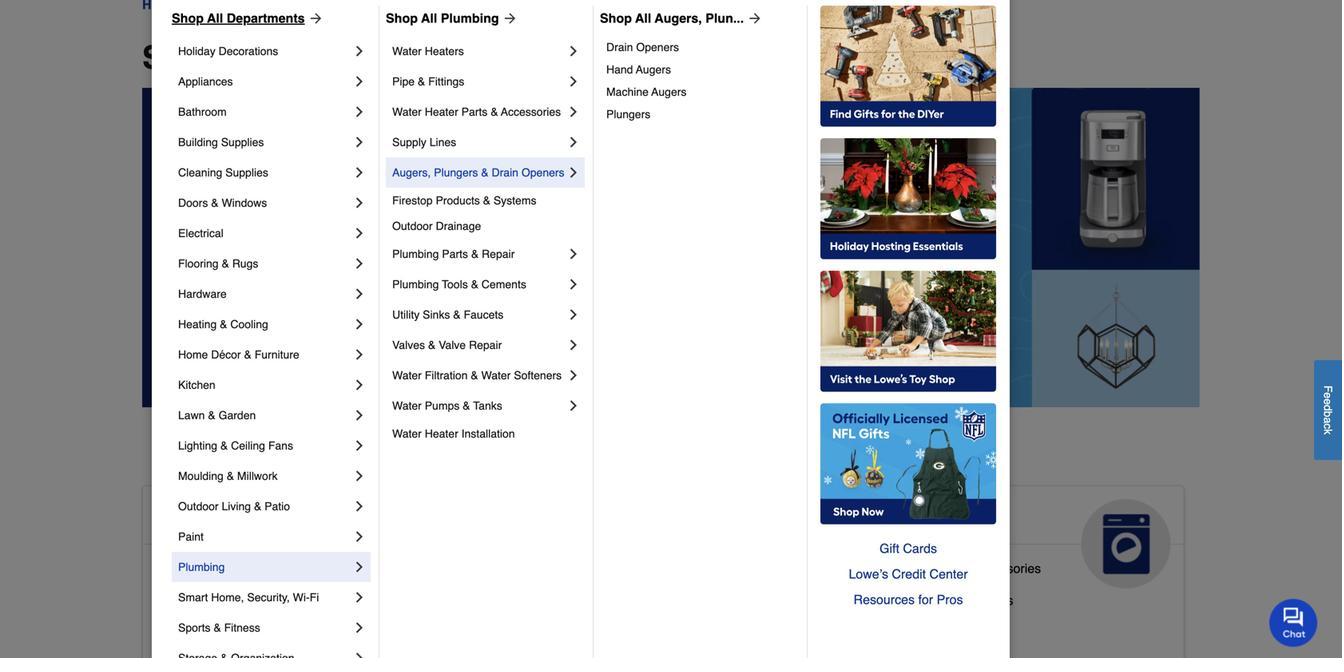 Task type: vqa. For each thing, say whether or not it's contained in the screenshot.
Plumbing Plumbing
yes



Task type: describe. For each thing, give the bounding box(es) containing it.
heating & cooling
[[178, 318, 268, 331]]

augers, plungers & drain openers
[[392, 166, 564, 179]]

wi-
[[293, 591, 310, 604]]

beverage & wine chillers link
[[868, 590, 1013, 622]]

valves
[[392, 339, 425, 352]]

water for water heater installation
[[392, 427, 422, 440]]

water for water heater parts & accessories
[[392, 105, 422, 118]]

water heaters link
[[392, 36, 566, 66]]

accessible bedroom link
[[156, 590, 272, 622]]

plun...
[[706, 11, 744, 26]]

faucets
[[464, 308, 504, 321]]

bedroom
[[220, 593, 272, 608]]

care
[[512, 531, 562, 557]]

water for water heaters
[[392, 45, 422, 58]]

plumbing link
[[178, 552, 352, 582]]

water heater parts & accessories link
[[392, 97, 566, 127]]

moulding
[[178, 470, 224, 483]]

shop for shop all plumbing
[[386, 11, 418, 26]]

water pumps & tanks link
[[392, 391, 566, 421]]

flooring & rugs
[[178, 257, 258, 270]]

plumbing tools & cements link
[[392, 269, 566, 300]]

hardware
[[178, 288, 227, 300]]

& left pros
[[926, 593, 935, 608]]

& right entry
[[254, 625, 262, 640]]

kitchen link
[[178, 370, 352, 400]]

& right pipe
[[418, 75, 425, 88]]

chevron right image for home décor & furniture
[[352, 347, 368, 363]]

& left tanks
[[463, 399, 470, 412]]

security,
[[247, 591, 290, 604]]

lawn & garden link
[[178, 400, 352, 431]]

beverage
[[868, 593, 922, 608]]

departments for shop all departments
[[227, 11, 305, 26]]

firestop products & systems link
[[392, 188, 582, 213]]

drain openers link
[[606, 36, 796, 58]]

& left millwork
[[227, 470, 234, 483]]

chevron right image for outdoor living & patio
[[352, 499, 368, 515]]

flooring
[[178, 257, 219, 270]]

1 horizontal spatial furniture
[[633, 619, 684, 633]]

& inside animal & pet care
[[593, 506, 609, 531]]

fitness
[[224, 622, 260, 634]]

gift
[[880, 541, 899, 556]]

valves & valve repair link
[[392, 330, 566, 360]]

chevron right image for flooring & rugs
[[352, 256, 368, 272]]

shop all augers, plun...
[[600, 11, 744, 26]]

outdoor for outdoor living & patio
[[178, 500, 219, 513]]

water heater parts & accessories
[[392, 105, 561, 118]]

shop all plumbing link
[[386, 9, 518, 28]]

shop all augers, plun... link
[[600, 9, 763, 28]]

resources for pros link
[[820, 587, 996, 613]]

tanks
[[473, 399, 502, 412]]

& right houses,
[[621, 619, 630, 633]]

accessible home image
[[370, 499, 459, 589]]

pros
[[937, 592, 963, 607]]

chevron right image for paint
[[352, 529, 368, 545]]

moulding & millwork
[[178, 470, 278, 483]]

chevron right image for doors & windows
[[352, 195, 368, 211]]

visit the lowe's toy shop. image
[[820, 271, 996, 392]]

gift cards link
[[820, 536, 996, 562]]

& down accessible bedroom link
[[214, 622, 221, 634]]

augers for hand augers
[[636, 63, 671, 76]]

& up outdoor drainage link
[[483, 194, 490, 207]]

repair for valves & valve repair
[[469, 339, 502, 352]]

k
[[1322, 429, 1335, 435]]

appliances image
[[1082, 499, 1171, 589]]

all for departments
[[207, 11, 223, 26]]

chevron right image for plumbing parts & repair
[[566, 246, 582, 262]]

livestock
[[512, 587, 565, 602]]

sports & fitness link
[[178, 613, 352, 643]]

augers for machine augers
[[651, 85, 687, 98]]

smart
[[178, 591, 208, 604]]

cards
[[903, 541, 937, 556]]

decorations
[[219, 45, 278, 58]]

0 horizontal spatial plungers
[[434, 166, 478, 179]]

chevron right image for holiday decorations
[[352, 43, 368, 59]]

fi
[[310, 591, 319, 604]]

hand augers link
[[606, 58, 796, 81]]

arrow right image for shop all plumbing
[[499, 10, 518, 26]]

parts for plumbing
[[442, 248, 468, 260]]

accessible for accessible bathroom
[[156, 561, 217, 576]]

machine
[[606, 85, 649, 98]]

chat invite button image
[[1269, 598, 1318, 647]]

chevron right image for water heater parts & accessories
[[566, 104, 582, 120]]

chevron right image for water filtration & water softeners
[[566, 368, 582, 383]]

0 vertical spatial home
[[178, 348, 208, 361]]

1 vertical spatial appliances link
[[855, 486, 1184, 589]]

shop all departments link
[[172, 9, 324, 28]]

chevron right image for plumbing
[[352, 559, 368, 575]]

arrow right image for shop all departments
[[305, 10, 324, 26]]

water heater installation link
[[392, 421, 582, 447]]

& left patio
[[254, 500, 261, 513]]

water filtration & water softeners
[[392, 369, 562, 382]]

chevron right image for cleaning supplies
[[352, 165, 368, 181]]

valves & valve repair
[[392, 339, 502, 352]]

supply lines link
[[392, 127, 566, 157]]

accessible entry & home
[[156, 625, 300, 640]]

credit
[[892, 567, 926, 582]]

hardware link
[[178, 279, 352, 309]]

d
[[1322, 405, 1335, 411]]

supply
[[392, 136, 426, 149]]

pet beds, houses, & furniture link
[[512, 615, 684, 647]]

drain inside augers, plungers & drain openers link
[[492, 166, 518, 179]]

valve
[[439, 339, 466, 352]]

machine augers
[[606, 85, 687, 98]]

home décor & furniture
[[178, 348, 299, 361]]

outdoor living & patio
[[178, 500, 290, 513]]

hand augers
[[606, 63, 671, 76]]

outdoor for outdoor drainage
[[392, 220, 433, 232]]

outdoor drainage link
[[392, 213, 582, 239]]

millwork
[[237, 470, 278, 483]]

1 vertical spatial pet
[[512, 619, 531, 633]]

animal & pet care image
[[726, 499, 815, 589]]

& right 'filtration'
[[471, 369, 478, 382]]

accessible bathroom link
[[156, 558, 276, 590]]

animal & pet care link
[[499, 486, 828, 589]]

paint
[[178, 530, 204, 543]]

systems
[[494, 194, 536, 207]]

0 horizontal spatial appliances link
[[178, 66, 352, 97]]

& down pipe & fittings link
[[491, 105, 498, 118]]

accessible home
[[156, 506, 341, 531]]

livestock supplies link
[[512, 583, 618, 615]]

fittings
[[428, 75, 464, 88]]

water filtration & water softeners link
[[392, 360, 566, 391]]

chevron right image for supply lines
[[566, 134, 582, 150]]

animal
[[512, 506, 586, 531]]

doors
[[178, 197, 208, 209]]

plungers link
[[606, 103, 796, 125]]

1 vertical spatial home
[[279, 506, 341, 531]]

chevron right image for electrical
[[352, 225, 368, 241]]

chevron right image for heating & cooling
[[352, 316, 368, 332]]

sinks
[[423, 308, 450, 321]]

chevron right image for bathroom
[[352, 104, 368, 120]]

arrow right image
[[744, 10, 763, 26]]



Task type: locate. For each thing, give the bounding box(es) containing it.
accessible for accessible bedroom
[[156, 593, 217, 608]]

0 horizontal spatial drain
[[492, 166, 518, 179]]

supplies up 'windows'
[[225, 166, 268, 179]]

appliance parts & accessories link
[[868, 558, 1041, 590]]

c
[[1322, 423, 1335, 429]]

chevron right image for valves & valve repair
[[566, 337, 582, 353]]

pipe
[[392, 75, 415, 88]]

accessible up smart
[[156, 561, 217, 576]]

0 vertical spatial accessories
[[501, 105, 561, 118]]

accessories
[[501, 105, 561, 118], [973, 561, 1041, 576]]

heater down the pumps
[[425, 427, 458, 440]]

all up "water heaters"
[[421, 11, 437, 26]]

pet inside animal & pet care
[[615, 506, 650, 531]]

all
[[207, 11, 223, 26], [421, 11, 437, 26], [635, 11, 651, 26], [230, 39, 271, 76]]

arrow right image inside shop all plumbing link
[[499, 10, 518, 26]]

entry
[[220, 625, 250, 640]]

accessible home link
[[143, 486, 472, 589]]

b
[[1322, 411, 1335, 417]]

& right lawn
[[208, 409, 215, 422]]

drain up hand
[[606, 41, 633, 54]]

appliances up cards at the bottom
[[868, 506, 987, 531]]

1 horizontal spatial plungers
[[606, 108, 651, 121]]

furniture up kitchen link
[[255, 348, 299, 361]]

plumbing down outdoor drainage on the top
[[392, 248, 439, 260]]

&
[[418, 75, 425, 88], [491, 105, 498, 118], [481, 166, 489, 179], [483, 194, 490, 207], [211, 197, 219, 209], [471, 248, 479, 260], [222, 257, 229, 270], [471, 278, 478, 291], [453, 308, 461, 321], [220, 318, 227, 331], [428, 339, 436, 352], [244, 348, 252, 361], [471, 369, 478, 382], [463, 399, 470, 412], [208, 409, 215, 422], [220, 439, 228, 452], [227, 470, 234, 483], [254, 500, 261, 513], [593, 506, 609, 531], [961, 561, 969, 576], [926, 593, 935, 608], [621, 619, 630, 633], [214, 622, 221, 634], [254, 625, 262, 640]]

accessible for accessible home
[[156, 506, 273, 531]]

outdoor down the moulding
[[178, 500, 219, 513]]

shop for shop all departments
[[172, 11, 204, 26]]

drain up systems
[[492, 166, 518, 179]]

1 vertical spatial repair
[[469, 339, 502, 352]]

chevron right image for kitchen
[[352, 377, 368, 393]]

repair down outdoor drainage link
[[482, 248, 515, 260]]

accessible down smart
[[156, 625, 217, 640]]

paint link
[[178, 522, 352, 552]]

shop up holiday
[[172, 11, 204, 26]]

augers, up drain openers 'link'
[[655, 11, 702, 26]]

supplies for livestock supplies
[[569, 587, 618, 602]]

shop up drain openers
[[600, 11, 632, 26]]

0 horizontal spatial furniture
[[255, 348, 299, 361]]

parts down pipe & fittings link
[[461, 105, 488, 118]]

all up drain openers
[[635, 11, 651, 26]]

0 vertical spatial bathroom
[[178, 105, 227, 118]]

2 vertical spatial parts
[[927, 561, 957, 576]]

& right doors
[[211, 197, 219, 209]]

departments for shop all departments
[[280, 39, 475, 76]]

cleaning supplies link
[[178, 157, 352, 188]]

chevron right image for appliances
[[352, 74, 368, 89]]

holiday
[[178, 45, 215, 58]]

beds,
[[535, 619, 567, 633]]

water for water filtration & water softeners
[[392, 369, 422, 382]]

parts
[[461, 105, 488, 118], [442, 248, 468, 260], [927, 561, 957, 576]]

1 vertical spatial augers,
[[392, 166, 431, 179]]

1 accessible from the top
[[156, 506, 273, 531]]

outdoor drainage
[[392, 220, 481, 232]]

supplies up houses,
[[569, 587, 618, 602]]

2 shop from the left
[[386, 11, 418, 26]]

1 vertical spatial plungers
[[434, 166, 478, 179]]

1 vertical spatial openers
[[522, 166, 564, 179]]

chevron right image for lawn & garden
[[352, 407, 368, 423]]

1 vertical spatial furniture
[[633, 619, 684, 633]]

heater for installation
[[425, 427, 458, 440]]

lowe's credit center
[[849, 567, 968, 582]]

lawn
[[178, 409, 205, 422]]

1 vertical spatial bathroom
[[220, 561, 276, 576]]

repair
[[482, 248, 515, 260], [469, 339, 502, 352]]

cements
[[482, 278, 526, 291]]

drain inside drain openers 'link'
[[606, 41, 633, 54]]

& left cooling
[[220, 318, 227, 331]]

pipe & fittings link
[[392, 66, 566, 97]]

arrow right image inside shop all departments link
[[305, 10, 324, 26]]

augers inside hand augers "link"
[[636, 63, 671, 76]]

heater for parts
[[425, 105, 458, 118]]

0 horizontal spatial arrow right image
[[305, 10, 324, 26]]

accessories up chillers
[[973, 561, 1041, 576]]

plungers
[[606, 108, 651, 121], [434, 166, 478, 179]]

water up tanks
[[481, 369, 511, 382]]

lowe's
[[849, 567, 888, 582]]

holiday hosting essentials. image
[[820, 138, 996, 260]]

home,
[[211, 591, 244, 604]]

0 vertical spatial pet
[[615, 506, 650, 531]]

0 vertical spatial departments
[[227, 11, 305, 26]]

utility sinks & faucets
[[392, 308, 504, 321]]

repair down faucets
[[469, 339, 502, 352]]

smart home, security, wi-fi link
[[178, 582, 352, 613]]

plumbing for plumbing
[[178, 561, 225, 574]]

& left valve
[[428, 339, 436, 352]]

supplies
[[221, 136, 264, 149], [225, 166, 268, 179], [569, 587, 618, 602]]

doors & windows link
[[178, 188, 352, 218]]

chevron right image for sports & fitness
[[352, 620, 368, 636]]

4 accessible from the top
[[156, 625, 217, 640]]

officially licensed n f l gifts. shop now. image
[[820, 403, 996, 525]]

all up holiday decorations
[[207, 11, 223, 26]]

1 vertical spatial departments
[[280, 39, 475, 76]]

0 horizontal spatial openers
[[522, 166, 564, 179]]

chillers
[[971, 593, 1013, 608]]

accessible bathroom
[[156, 561, 276, 576]]

openers inside 'link'
[[636, 41, 679, 54]]

openers up systems
[[522, 166, 564, 179]]

1 horizontal spatial openers
[[636, 41, 679, 54]]

water pumps & tanks
[[392, 399, 502, 412]]

& up wine
[[961, 561, 969, 576]]

heater up lines
[[425, 105, 458, 118]]

pipe & fittings
[[392, 75, 464, 88]]

heater
[[425, 105, 458, 118], [425, 427, 458, 440]]

arrow right image up the "water heaters" link
[[499, 10, 518, 26]]

& left rugs
[[222, 257, 229, 270]]

shop
[[172, 11, 204, 26], [386, 11, 418, 26], [600, 11, 632, 26]]

plungers down machine at the left top of page
[[606, 108, 651, 121]]

outdoor down firestop
[[392, 220, 433, 232]]

augers,
[[655, 11, 702, 26], [392, 166, 431, 179]]

appliances down holiday
[[178, 75, 233, 88]]

arrow right image
[[305, 10, 324, 26], [499, 10, 518, 26]]

supplies for cleaning supplies
[[225, 166, 268, 179]]

electrical link
[[178, 218, 352, 248]]

softeners
[[514, 369, 562, 382]]

0 horizontal spatial outdoor
[[178, 500, 219, 513]]

repair for plumbing parts & repair
[[482, 248, 515, 260]]

supplies for building supplies
[[221, 136, 264, 149]]

1 vertical spatial drain
[[492, 166, 518, 179]]

accessible up sports
[[156, 593, 217, 608]]

chevron right image for hardware
[[352, 286, 368, 302]]

holiday decorations link
[[178, 36, 352, 66]]

augers, inside "link"
[[655, 11, 702, 26]]

appliances link down decorations on the top left of the page
[[178, 66, 352, 97]]

heating
[[178, 318, 217, 331]]

shop inside "link"
[[600, 11, 632, 26]]

shop all departments
[[172, 11, 305, 26]]

plumbing parts & repair
[[392, 248, 515, 260]]

plumbing up utility
[[392, 278, 439, 291]]

1 e from the top
[[1322, 392, 1335, 399]]

enjoy savings year-round. no matter what you're shopping for, find what you need at a great price. image
[[142, 88, 1200, 407]]

drainage
[[436, 220, 481, 232]]

smart home, security, wi-fi
[[178, 591, 319, 604]]

accessible for accessible entry & home
[[156, 625, 217, 640]]

all for plumbing
[[421, 11, 437, 26]]

chevron right image for moulding & millwork
[[352, 468, 368, 484]]

1 horizontal spatial arrow right image
[[499, 10, 518, 26]]

firestop
[[392, 194, 433, 207]]

& down outdoor drainage link
[[471, 248, 479, 260]]

e up b
[[1322, 399, 1335, 405]]

augers up machine augers
[[636, 63, 671, 76]]

openers
[[636, 41, 679, 54], [522, 166, 564, 179]]

chevron right image
[[352, 43, 368, 59], [566, 43, 582, 59], [352, 74, 368, 89], [566, 74, 582, 89], [566, 134, 582, 150], [352, 195, 368, 211], [566, 246, 582, 262], [352, 256, 368, 272], [352, 286, 368, 302], [352, 377, 368, 393], [566, 398, 582, 414], [352, 407, 368, 423], [352, 529, 368, 545], [352, 620, 368, 636]]

0 vertical spatial parts
[[461, 105, 488, 118]]

all inside "link"
[[635, 11, 651, 26]]

chevron right image for lighting & ceiling fans
[[352, 438, 368, 454]]

0 vertical spatial supplies
[[221, 136, 264, 149]]

2 arrow right image from the left
[[499, 10, 518, 26]]

accessories up supply lines link
[[501, 105, 561, 118]]

ceiling
[[231, 439, 265, 452]]

chevron right image for smart home, security, wi-fi
[[352, 590, 368, 606]]

all for augers,
[[635, 11, 651, 26]]

augers down hand augers
[[651, 85, 687, 98]]

1 arrow right image from the left
[[305, 10, 324, 26]]

tools
[[442, 278, 468, 291]]

1 vertical spatial accessories
[[973, 561, 1041, 576]]

2 accessible from the top
[[156, 561, 217, 576]]

1 shop from the left
[[172, 11, 204, 26]]

parts for appliance
[[927, 561, 957, 576]]

0 vertical spatial furniture
[[255, 348, 299, 361]]

1 horizontal spatial outdoor
[[392, 220, 433, 232]]

f
[[1322, 386, 1335, 392]]

0 vertical spatial augers,
[[655, 11, 702, 26]]

shop for shop all augers, plun...
[[600, 11, 632, 26]]

all down shop all departments link on the top left
[[230, 39, 271, 76]]

water up pipe
[[392, 45, 422, 58]]

0 vertical spatial outdoor
[[392, 220, 433, 232]]

a
[[1322, 417, 1335, 423]]

f e e d b a c k
[[1322, 386, 1335, 435]]

accessible down the moulding
[[156, 506, 273, 531]]

& right tools at the left of page
[[471, 278, 478, 291]]

0 vertical spatial heater
[[425, 105, 458, 118]]

find gifts for the diyer. image
[[820, 6, 996, 127]]

drain
[[606, 41, 633, 54], [492, 166, 518, 179]]

0 horizontal spatial accessories
[[501, 105, 561, 118]]

1 vertical spatial supplies
[[225, 166, 268, 179]]

chevron right image
[[352, 104, 368, 120], [566, 104, 582, 120], [352, 134, 368, 150], [352, 165, 368, 181], [566, 165, 582, 181], [352, 225, 368, 241], [566, 276, 582, 292], [566, 307, 582, 323], [352, 316, 368, 332], [566, 337, 582, 353], [352, 347, 368, 363], [566, 368, 582, 383], [352, 438, 368, 454], [352, 468, 368, 484], [352, 499, 368, 515], [352, 559, 368, 575], [352, 590, 368, 606], [352, 650, 368, 658]]

& right 'sinks'
[[453, 308, 461, 321]]

chevron right image for augers, plungers & drain openers
[[566, 165, 582, 181]]

0 horizontal spatial shop
[[172, 11, 204, 26]]

bathroom up building
[[178, 105, 227, 118]]

1 horizontal spatial augers,
[[655, 11, 702, 26]]

3 accessible from the top
[[156, 593, 217, 608]]

décor
[[211, 348, 241, 361]]

plumbing up smart
[[178, 561, 225, 574]]

plumbing up the "water heaters" link
[[441, 11, 499, 26]]

2 vertical spatial home
[[266, 625, 300, 640]]

openers up hand augers
[[636, 41, 679, 54]]

1 vertical spatial parts
[[442, 248, 468, 260]]

0 vertical spatial appliances link
[[178, 66, 352, 97]]

departments
[[227, 11, 305, 26], [280, 39, 475, 76]]

augers inside machine augers link
[[651, 85, 687, 98]]

plumbing
[[441, 11, 499, 26], [392, 248, 439, 260], [392, 278, 439, 291], [178, 561, 225, 574]]

shop up "water heaters"
[[386, 11, 418, 26]]

chevron right image for pipe & fittings
[[566, 74, 582, 89]]

lawn & garden
[[178, 409, 256, 422]]

augers, plungers & drain openers link
[[392, 157, 566, 188]]

chevron right image for building supplies
[[352, 134, 368, 150]]

1 horizontal spatial appliances link
[[855, 486, 1184, 589]]

1 horizontal spatial appliances
[[868, 506, 987, 531]]

building supplies
[[178, 136, 264, 149]]

supplies up cleaning supplies on the left top of the page
[[221, 136, 264, 149]]

plumbing for plumbing tools & cements
[[392, 278, 439, 291]]

plungers up products
[[434, 166, 478, 179]]

gift cards
[[880, 541, 937, 556]]

bathroom
[[178, 105, 227, 118], [220, 561, 276, 576]]

augers, up firestop
[[392, 166, 431, 179]]

2 horizontal spatial shop
[[600, 11, 632, 26]]

holiday decorations
[[178, 45, 278, 58]]

& right décor
[[244, 348, 252, 361]]

1 horizontal spatial pet
[[615, 506, 650, 531]]

pet beds, houses, & furniture
[[512, 619, 684, 633]]

filtration
[[425, 369, 468, 382]]

furniture right houses,
[[633, 619, 684, 633]]

1 vertical spatial heater
[[425, 427, 458, 440]]

0 vertical spatial appliances
[[178, 75, 233, 88]]

& right animal
[[593, 506, 609, 531]]

0 horizontal spatial pet
[[512, 619, 531, 633]]

0 vertical spatial augers
[[636, 63, 671, 76]]

1 vertical spatial augers
[[651, 85, 687, 98]]

bathroom up smart home, security, wi-fi on the left of the page
[[220, 561, 276, 576]]

2 vertical spatial supplies
[[569, 587, 618, 602]]

electrical
[[178, 227, 224, 240]]

arrow right image up shop all departments
[[305, 10, 324, 26]]

installation
[[461, 427, 515, 440]]

products
[[436, 194, 480, 207]]

plumbing tools & cements
[[392, 278, 526, 291]]

shop all departments
[[142, 39, 475, 76]]

& left ceiling
[[220, 439, 228, 452]]

0 horizontal spatial appliances
[[178, 75, 233, 88]]

0 vertical spatial drain
[[606, 41, 633, 54]]

1 heater from the top
[[425, 105, 458, 118]]

cooling
[[230, 318, 268, 331]]

heater inside "link"
[[425, 427, 458, 440]]

chevron right image for plumbing tools & cements
[[566, 276, 582, 292]]

building
[[178, 136, 218, 149]]

e up the d
[[1322, 392, 1335, 399]]

water down water pumps & tanks
[[392, 427, 422, 440]]

plumbing for plumbing parts & repair
[[392, 248, 439, 260]]

0 horizontal spatial augers,
[[392, 166, 431, 179]]

1 horizontal spatial shop
[[386, 11, 418, 26]]

1 horizontal spatial accessories
[[973, 561, 1041, 576]]

moulding & millwork link
[[178, 461, 352, 491]]

parts down cards at the bottom
[[927, 561, 957, 576]]

1 horizontal spatial drain
[[606, 41, 633, 54]]

0 vertical spatial plungers
[[606, 108, 651, 121]]

& up the firestop products & systems "link"
[[481, 166, 489, 179]]

3 shop from the left
[[600, 11, 632, 26]]

lighting
[[178, 439, 217, 452]]

2 e from the top
[[1322, 399, 1335, 405]]

water left the pumps
[[392, 399, 422, 412]]

supplies inside 'link'
[[569, 587, 618, 602]]

2 heater from the top
[[425, 427, 458, 440]]

0 vertical spatial repair
[[482, 248, 515, 260]]

windows
[[222, 197, 267, 209]]

water up supply
[[392, 105, 422, 118]]

shop all plumbing
[[386, 11, 499, 26]]

chevron right image for utility sinks & faucets
[[566, 307, 582, 323]]

water down valves on the bottom left of page
[[392, 369, 422, 382]]

1 vertical spatial outdoor
[[178, 500, 219, 513]]

water for water pumps & tanks
[[392, 399, 422, 412]]

chevron right image for water pumps & tanks
[[566, 398, 582, 414]]

appliances link up chillers
[[855, 486, 1184, 589]]

lowe's credit center link
[[820, 562, 996, 587]]

0 vertical spatial openers
[[636, 41, 679, 54]]

chevron right image for water heaters
[[566, 43, 582, 59]]

1 vertical spatial appliances
[[868, 506, 987, 531]]

parts down "drainage"
[[442, 248, 468, 260]]

furniture
[[255, 348, 299, 361], [633, 619, 684, 633]]

pumps
[[425, 399, 460, 412]]



